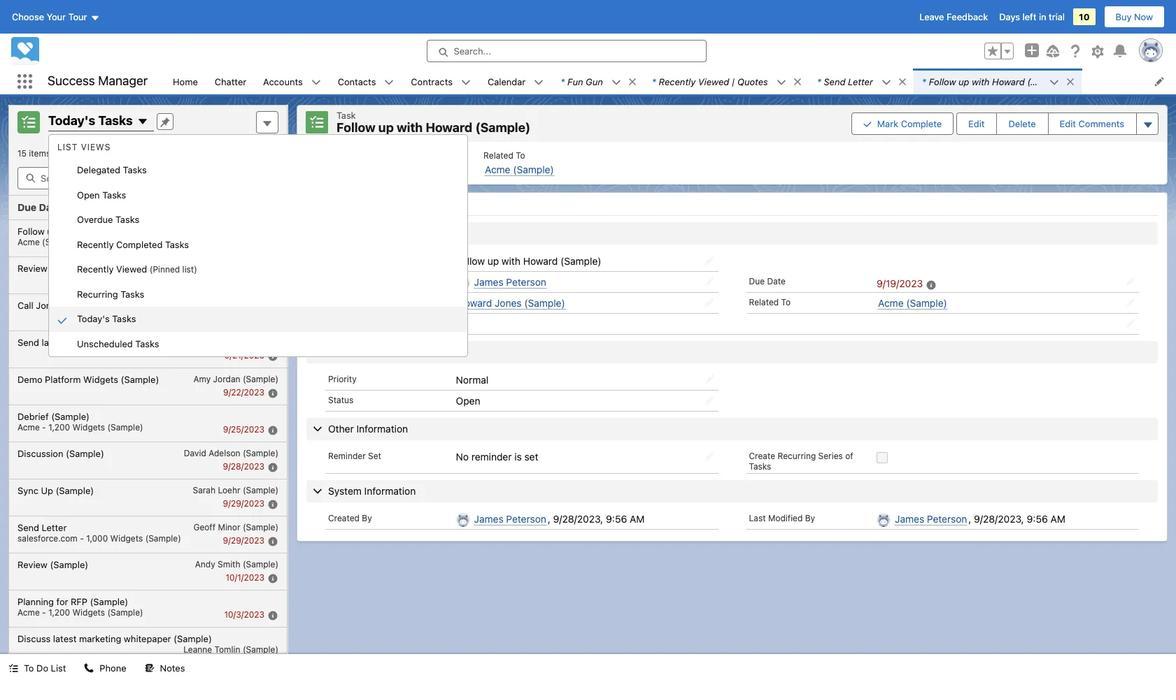 Task type: vqa. For each thing, say whether or not it's contained in the screenshot.


Task type: describe. For each thing, give the bounding box(es) containing it.
2 by from the left
[[805, 513, 815, 524]]

edit comments button
[[1048, 113, 1135, 134]]

text default image inside accounts list item
[[311, 78, 321, 87]]

days
[[999, 11, 1020, 22]]

recurring inside create recurring series of tasks
[[778, 451, 816, 462]]

tasks | list views list box
[[49, 136, 467, 357]]

am for created by
[[630, 513, 645, 525]]

a
[[96, 148, 100, 159]]

1,000
[[86, 533, 108, 544]]

task
[[337, 110, 356, 121]]

acme - 1,200 widgets (sample) for for
[[17, 608, 143, 618]]

home
[[173, 76, 198, 87]]

demo platform widgets (sample)
[[17, 374, 159, 385]]

2 jon from the left
[[201, 300, 216, 310]]

contacts link
[[329, 69, 384, 94]]

9/25/2023
[[223, 424, 264, 435]]

acme inside follow up with howard (sample) acme (sample)
[[17, 237, 40, 247]]

send for send letter
[[17, 522, 39, 533]]

, 9/28/2023, 9:56 am for created by
[[548, 513, 645, 525]]

tomlin
[[214, 645, 240, 655]]

create recurring series of tasks
[[749, 451, 853, 472]]

(sample) inside 'related to acme (sample)'
[[513, 163, 554, 175]]

1 horizontal spatial date
[[767, 276, 786, 286]]

text default image inside contacts list item
[[384, 78, 394, 87]]

created by
[[328, 513, 372, 524]]

accounts
[[263, 76, 303, 87]]

text default image inside calendar list item
[[534, 78, 544, 87]]

other information button
[[306, 418, 1158, 441]]

review for review (sample)
[[17, 559, 48, 571]]

text default image up mark at the right of the page
[[881, 78, 891, 87]]

text default image right "quotes"
[[776, 78, 786, 87]]

of
[[845, 451, 853, 462]]

text default image up edit comments button at the right top
[[1065, 77, 1075, 87]]

recently completed tasks link
[[49, 233, 467, 257]]

1 list item from the left
[[552, 69, 643, 94]]

carole
[[189, 263, 215, 273]]

open for open tasks
[[77, 189, 100, 200]]

recurring inside tasks | list views list box
[[77, 289, 118, 300]]

task follow up with howard (sample)
[[337, 110, 530, 135]]

james for last modified by
[[895, 513, 924, 525]]

* for * follow up with howard (sample)
[[922, 76, 926, 87]]

with up howard jones (sample)
[[502, 255, 520, 267]]

0 vertical spatial for
[[54, 300, 66, 311]]

set
[[524, 451, 538, 463]]

marketing
[[79, 633, 121, 645]]

acme inside 'related to acme (sample)'
[[485, 163, 510, 175]]

letter inside select an item from this list to open it. list box
[[42, 522, 67, 533]]

chatter link
[[206, 69, 255, 94]]

complete
[[901, 118, 942, 129]]

recently for recently completed tasks
[[77, 239, 114, 250]]

today's tasks link
[[49, 307, 467, 332]]

0 vertical spatial whitepaper
[[68, 337, 115, 348]]

open for open
[[456, 395, 480, 407]]

updated
[[59, 148, 93, 159]]

(pinned
[[150, 264, 180, 275]]

widgets for 9/29/2023
[[110, 533, 143, 544]]

due inside today's tasks|tasks|list view element
[[17, 201, 37, 213]]

to do list
[[24, 663, 66, 674]]

1 9/29/2023 from the top
[[223, 499, 264, 509]]

, for last modified by
[[969, 513, 971, 525]]

howard left jones
[[457, 297, 492, 309]]

feedback
[[68, 300, 107, 311]]

salesforce.com
[[17, 533, 78, 544]]

today's inside tasks | list views list box
[[77, 313, 110, 325]]

discussion
[[17, 448, 63, 459]]

chatter
[[215, 76, 246, 87]]

10
[[1079, 11, 1090, 22]]

adelson
[[209, 448, 240, 459]]

9/28/2023
[[223, 462, 264, 472]]

loehr
[[218, 485, 240, 496]]

recently completed tasks
[[77, 239, 189, 250]]

call jon for feedback (sample)
[[17, 300, 147, 311]]

reminder set
[[328, 451, 381, 462]]

related to acme (sample)
[[484, 150, 554, 175]]

peterson for created by
[[506, 513, 546, 525]]

views
[[81, 142, 111, 153]]

leave
[[919, 11, 944, 22]]

1 horizontal spatial due date
[[749, 276, 786, 286]]

* recently viewed | quotes
[[652, 76, 768, 87]]

contracts
[[411, 76, 453, 87]]

tasks down recently viewed (pinned list)
[[120, 289, 144, 300]]

platform
[[45, 374, 81, 385]]

up inside the task follow up with howard (sample)
[[378, 120, 394, 135]]

contacts list item
[[329, 69, 403, 94]]

success
[[48, 74, 95, 88]]

viewed inside list item
[[698, 76, 729, 87]]

no reminder is set
[[456, 451, 538, 463]]

leave feedback link
[[919, 11, 988, 22]]

howard up delete at the right top
[[992, 76, 1025, 87]]

1 horizontal spatial due
[[749, 276, 765, 286]]

today's tasks inside today's tasks|tasks|list view element
[[48, 114, 133, 128]]

9/28/2023, for created by
[[553, 513, 603, 525]]

jon amos (sample)
[[201, 300, 278, 310]]

fun
[[567, 76, 583, 87]]

3 list item from the left
[[809, 69, 914, 94]]

letter inside list item
[[848, 76, 873, 87]]

phone button
[[76, 655, 135, 683]]

am for last modified by
[[1050, 513, 1065, 525]]

james peterson link for created by
[[474, 513, 546, 526]]

send inside list item
[[824, 76, 845, 87]]

latest for send
[[42, 337, 65, 348]]

information for system information
[[364, 485, 416, 497]]

few
[[103, 148, 117, 159]]

contracts link
[[403, 69, 461, 94]]

follow up howard jones (sample)
[[456, 255, 485, 267]]

10/3/2023
[[224, 610, 264, 620]]

call
[[17, 300, 33, 311]]

with inside the task follow up with howard (sample)
[[397, 120, 423, 135]]

acme - 1,200 widgets (sample) for (sample)
[[17, 422, 143, 433]]

days left in trial
[[999, 11, 1065, 22]]

peterson for last modified by
[[927, 513, 967, 525]]

open tasks
[[77, 189, 126, 200]]

howard jones (sample) link
[[457, 297, 565, 310]]

tasks up unscheduled tasks
[[112, 313, 136, 325]]

widgets down unscheduled
[[83, 374, 118, 385]]

, 9/28/2023, 9:56 am for last modified by
[[969, 513, 1065, 525]]

tasks up views
[[98, 114, 133, 128]]

howard up howard jones (sample)
[[523, 255, 558, 267]]

howard inside the task follow up with howard (sample)
[[426, 120, 472, 135]]

james peterson for last modified by
[[895, 513, 967, 525]]

geoff
[[193, 522, 216, 533]]

today's tasks inside today's tasks link
[[77, 313, 136, 325]]

9/21/2023
[[224, 350, 264, 361]]

proposal
[[82, 263, 119, 274]]

additional
[[328, 346, 373, 358]]

planning
[[17, 596, 54, 608]]

choose your tour
[[12, 11, 87, 22]]

9/28/2023, for last modified by
[[974, 513, 1024, 525]]

related for related to acme (sample)
[[484, 150, 513, 161]]

accounts list item
[[255, 69, 329, 94]]

reminder
[[328, 451, 366, 462]]

none search field inside today's tasks|tasks|list view element
[[17, 167, 278, 190]]

created
[[328, 513, 360, 524]]

set
[[368, 451, 381, 462]]

viewed inside tasks | list views list box
[[116, 264, 147, 275]]

amos
[[218, 300, 240, 310]]

trial
[[1049, 11, 1065, 22]]

list inside list box
[[57, 142, 78, 153]]

1,200 for (sample)
[[48, 422, 70, 433]]

leave feedback
[[919, 11, 988, 22]]

up inside list item
[[959, 76, 969, 87]]

text default image up mark complete button
[[898, 77, 907, 87]]

review (sample)
[[17, 559, 88, 571]]

1 vertical spatial -
[[80, 533, 84, 544]]

follow inside the task follow up with howard (sample)
[[337, 120, 375, 135]]

delegated
[[77, 164, 120, 176]]

tasks up recently completed tasks
[[115, 214, 139, 225]]

text default image right gun
[[611, 78, 621, 87]]

contracts list item
[[403, 69, 479, 94]]

follow inside list item
[[929, 76, 956, 87]]

notes button
[[136, 655, 193, 683]]

•
[[53, 148, 57, 159]]

salesforce.com - 1,000 widgets (sample)
[[17, 533, 181, 544]]

to for related to
[[781, 297, 791, 308]]

modified
[[768, 513, 803, 524]]

0 vertical spatial group
[[984, 43, 1014, 59]]

1 vertical spatial acme (sample) link
[[878, 297, 947, 310]]

today's tasks|tasks|list view element
[[8, 105, 288, 683]]

text default image inside notes button
[[145, 664, 154, 674]]



Task type: locate. For each thing, give the bounding box(es) containing it.
0 vertical spatial recently
[[659, 76, 696, 87]]

date inside today's tasks|tasks|list view element
[[39, 201, 61, 213]]

0 vertical spatial date
[[39, 201, 61, 213]]

viewed down recently completed tasks
[[116, 264, 147, 275]]

1 horizontal spatial 9/28/2023,
[[974, 513, 1024, 525]]

text default image inside to do list button
[[8, 664, 18, 674]]

widgets for 10/3/2023
[[72, 608, 105, 618]]

acme - 1,200 widgets (sample) up discussion (sample)
[[17, 422, 143, 433]]

up up jones
[[487, 255, 499, 267]]

widgets up marketing
[[72, 608, 105, 618]]

9:56 for last modified by
[[1027, 513, 1048, 525]]

1 horizontal spatial by
[[805, 513, 815, 524]]

delegated tasks link
[[49, 158, 467, 183]]

mark complete
[[877, 118, 942, 129]]

2 9/28/2023, from the left
[[974, 513, 1024, 525]]

9/22/2023
[[223, 387, 264, 398]]

reminder
[[471, 451, 512, 463]]

2 horizontal spatial to
[[781, 297, 791, 308]]

up up pricing
[[47, 226, 58, 237]]

sync up (sample)
[[17, 485, 94, 496]]

9:56 for created by
[[606, 513, 627, 525]]

do
[[36, 663, 48, 674]]

, for created by
[[548, 513, 551, 525]]

search... button
[[426, 40, 706, 62]]

* send letter
[[817, 76, 873, 87]]

whitepaper up notes button
[[124, 633, 171, 645]]

due date inside today's tasks|tasks|list view element
[[17, 201, 61, 213]]

2 9/29/2023 from the top
[[223, 536, 264, 546]]

0 vertical spatial today's
[[48, 114, 95, 128]]

1 horizontal spatial 9:56
[[1027, 513, 1048, 525]]

0 horizontal spatial viewed
[[116, 264, 147, 275]]

1 review from the top
[[17, 263, 48, 274]]

tasks down delegated tasks
[[102, 189, 126, 200]]

1 horizontal spatial viewed
[[698, 76, 729, 87]]

1 vertical spatial acme - 1,200 widgets (sample)
[[17, 608, 143, 618]]

recently up recurring tasks
[[77, 264, 114, 275]]

1 acme - 1,200 widgets (sample) from the top
[[17, 422, 143, 433]]

0 horizontal spatial 9:56
[[606, 513, 627, 525]]

* right gun
[[652, 76, 656, 87]]

group containing mark complete
[[851, 111, 1159, 136]]

completed
[[116, 239, 163, 250]]

review down salesforce.com
[[17, 559, 48, 571]]

delete button
[[997, 113, 1047, 134]]

follow down contacts link
[[337, 120, 375, 135]]

0 horizontal spatial open
[[77, 189, 100, 200]]

latest right discuss
[[53, 633, 77, 645]]

0 horizontal spatial ,
[[548, 513, 551, 525]]

james
[[474, 276, 503, 288], [474, 513, 503, 525], [895, 513, 924, 525]]

1 1,200 from the top
[[48, 422, 70, 433]]

1 vertical spatial information
[[356, 423, 408, 435]]

list item
[[552, 69, 643, 94], [643, 69, 809, 94], [809, 69, 914, 94], [914, 69, 1082, 94]]

to inside button
[[24, 663, 34, 674]]

latest inside discuss latest marketing whitepaper (sample) leanne tomlin (sample)
[[53, 633, 77, 645]]

select an item from this list to open it. list box
[[9, 220, 287, 683]]

up
[[959, 76, 969, 87], [378, 120, 394, 135], [47, 226, 58, 237], [487, 255, 499, 267]]

tasks up (pinned
[[165, 239, 189, 250]]

text default image right "quotes"
[[792, 77, 802, 87]]

to inside 'related to acme (sample)'
[[516, 150, 525, 161]]

0 horizontal spatial whitepaper
[[68, 337, 115, 348]]

related to
[[749, 297, 791, 308]]

for left rfp
[[56, 596, 68, 608]]

1 vertical spatial whitepaper
[[124, 633, 171, 645]]

due date up related to
[[749, 276, 786, 286]]

9/28/2023,
[[553, 513, 603, 525], [974, 513, 1024, 525]]

widgets up discussion (sample)
[[72, 422, 105, 433]]

9/29/2023 down geoff minor (sample)
[[223, 536, 264, 546]]

letter up review (sample)
[[42, 522, 67, 533]]

date up follow up with howard (sample) acme (sample)
[[39, 201, 61, 213]]

1 vertical spatial viewed
[[116, 264, 147, 275]]

discuss
[[17, 633, 51, 645]]

today's tasks
[[48, 114, 133, 128], [77, 313, 136, 325]]

1 jon from the left
[[36, 300, 51, 311]]

edit button
[[957, 113, 996, 134]]

up
[[41, 485, 53, 496]]

home link
[[164, 69, 206, 94]]

group
[[984, 43, 1014, 59], [851, 111, 1159, 136]]

2 vertical spatial send
[[17, 522, 39, 533]]

information down set
[[364, 485, 416, 497]]

jon right call
[[36, 300, 51, 311]]

am
[[630, 513, 645, 525], [1050, 513, 1065, 525]]

jones
[[495, 297, 522, 309]]

by right modified
[[805, 513, 815, 524]]

1 horizontal spatial acme (sample) link
[[878, 297, 947, 310]]

howard inside follow up with howard (sample) acme (sample)
[[81, 226, 113, 237]]

latest for discuss
[[53, 633, 77, 645]]

0 horizontal spatial recurring
[[77, 289, 118, 300]]

open inside tasks | list views list box
[[77, 189, 100, 200]]

information up set
[[356, 423, 408, 435]]

4 list item from the left
[[914, 69, 1082, 94]]

Search Today's Tasks list view. search field
[[17, 167, 278, 190]]

carole white (sample)
[[189, 263, 278, 273]]

1 * from the left
[[561, 76, 565, 87]]

1,200 for for
[[48, 608, 70, 618]]

debrief (sample)
[[17, 411, 90, 422]]

1 horizontal spatial whitepaper
[[124, 633, 171, 645]]

jon left amos
[[201, 300, 216, 310]]

9:56
[[606, 513, 627, 525], [1027, 513, 1048, 525]]

system
[[328, 485, 362, 497]]

recurring down proposal
[[77, 289, 118, 300]]

15
[[17, 148, 27, 159]]

1 vertical spatial for
[[56, 596, 68, 608]]

(sample) down recently viewed (pinned list)
[[110, 300, 147, 311]]

1 9:56 from the left
[[606, 513, 627, 525]]

0 vertical spatial letter
[[848, 76, 873, 87]]

1 vertical spatial review
[[17, 559, 48, 571]]

to do list button
[[0, 655, 74, 683]]

acme - 1,200 widgets (sample)
[[17, 422, 143, 433], [17, 608, 143, 618]]

in
[[1039, 11, 1046, 22]]

None search field
[[17, 167, 278, 190]]

1 vertical spatial related
[[749, 297, 779, 308]]

related inside 'related to acme (sample)'
[[484, 150, 513, 161]]

2 , from the left
[[969, 513, 971, 525]]

- up discuss
[[42, 608, 46, 618]]

0 vertical spatial acme - 1,200 widgets (sample)
[[17, 422, 143, 433]]

information right the additional
[[376, 346, 427, 358]]

0 vertical spatial list
[[57, 142, 78, 153]]

tasks down seconds
[[123, 164, 147, 176]]

(sample) inside the task follow up with howard (sample)
[[475, 120, 530, 135]]

james for created by
[[474, 513, 503, 525]]

tasks right unscheduled
[[135, 338, 159, 349]]

recurring tasks
[[77, 289, 144, 300]]

with up edit button
[[972, 76, 990, 87]]

list
[[57, 142, 78, 153], [51, 663, 66, 674]]

0 vertical spatial open
[[77, 189, 100, 200]]

1 horizontal spatial recurring
[[778, 451, 816, 462]]

text default image inside the contracts list item
[[461, 78, 471, 87]]

text default image right gun
[[627, 77, 637, 87]]

1 edit from the left
[[968, 118, 985, 129]]

review for review pricing proposal (sample)
[[17, 263, 48, 274]]

0 horizontal spatial edit
[[968, 118, 985, 129]]

0 horizontal spatial due date
[[17, 201, 61, 213]]

text default image down search...
[[461, 78, 471, 87]]

priority
[[328, 374, 357, 385]]

0 horizontal spatial acme (sample) link
[[485, 163, 554, 176]]

buy now button
[[1104, 6, 1165, 28]]

0 vertical spatial viewed
[[698, 76, 729, 87]]

- for (sample)
[[42, 422, 46, 433]]

andy smith (sample)
[[195, 559, 278, 570]]

information for other information
[[356, 423, 408, 435]]

overdue tasks
[[77, 214, 139, 225]]

acme (sample)
[[878, 297, 947, 309]]

* for * fun gun
[[561, 76, 565, 87]]

follow up review pricing proposal (sample)
[[17, 226, 45, 237]]

demo
[[17, 374, 42, 385]]

1 vertical spatial send
[[17, 337, 39, 348]]

edit left comments
[[1060, 118, 1076, 129]]

1 vertical spatial letter
[[42, 522, 67, 533]]

acme
[[485, 163, 510, 175], [17, 237, 40, 247], [878, 297, 904, 309], [17, 422, 40, 433], [17, 608, 40, 618]]

0 vertical spatial acme (sample) link
[[485, 163, 554, 176]]

text default image right the calendar
[[534, 78, 544, 87]]

text default image right accounts
[[311, 78, 321, 87]]

to for related to acme (sample)
[[516, 150, 525, 161]]

(sample)
[[1027, 76, 1065, 87], [475, 120, 530, 135], [513, 163, 554, 175], [116, 226, 154, 237], [42, 237, 78, 247], [560, 255, 601, 267], [243, 263, 278, 273], [524, 297, 565, 309], [906, 297, 947, 309], [243, 300, 278, 310], [117, 337, 156, 348], [121, 374, 159, 385], [243, 374, 278, 384], [51, 411, 90, 422], [107, 422, 143, 433], [66, 448, 104, 459], [243, 448, 278, 459], [56, 485, 94, 496], [243, 485, 278, 496], [243, 522, 278, 533], [145, 533, 181, 544], [50, 559, 88, 571], [243, 559, 278, 570], [90, 596, 128, 608], [107, 608, 143, 618], [174, 633, 212, 645], [243, 645, 278, 655]]

0 horizontal spatial due
[[17, 201, 37, 213]]

*
[[561, 76, 565, 87], [652, 76, 656, 87], [817, 76, 821, 87], [922, 76, 926, 87]]

discussion (sample)
[[17, 448, 104, 459]]

choose your tour button
[[11, 6, 100, 28]]

additional information
[[328, 346, 427, 358]]

with down "contracts" link
[[397, 120, 423, 135]]

edit comments
[[1060, 118, 1124, 129]]

list right do
[[51, 663, 66, 674]]

open up overdue
[[77, 189, 100, 200]]

information inside the other information dropdown button
[[356, 423, 408, 435]]

0 horizontal spatial jon
[[36, 300, 51, 311]]

1,200 left rfp
[[48, 608, 70, 618]]

2 vertical spatial information
[[364, 485, 416, 497]]

related for related to
[[749, 297, 779, 308]]

0 horizontal spatial related
[[484, 150, 513, 161]]

due up related to
[[749, 276, 765, 286]]

2 * from the left
[[652, 76, 656, 87]]

1 vertical spatial (sample)
[[110, 300, 147, 311]]

today's down feedback
[[77, 313, 110, 325]]

0 horizontal spatial , 9/28/2023, 9:56 am
[[548, 513, 645, 525]]

recently for recently viewed (pinned list)
[[77, 264, 114, 275]]

is
[[514, 451, 522, 463]]

0 vertical spatial -
[[42, 422, 46, 433]]

1 horizontal spatial open
[[456, 395, 480, 407]]

1 horizontal spatial , 9/28/2023, 9:56 am
[[969, 513, 1065, 525]]

viewed
[[698, 76, 729, 87], [116, 264, 147, 275]]

1 vertical spatial group
[[851, 111, 1159, 136]]

name
[[328, 297, 351, 308]]

viewed left |
[[698, 76, 729, 87]]

0 vertical spatial recurring
[[77, 289, 118, 300]]

debrief
[[17, 411, 49, 422]]

unscheduled tasks
[[77, 338, 159, 349]]

today's tasks status
[[17, 148, 59, 159]]

today's up list views
[[48, 114, 95, 128]]

by right created
[[362, 513, 372, 524]]

2 1,200 from the top
[[48, 608, 70, 618]]

9/19/2023
[[877, 278, 923, 290]]

information for additional information
[[376, 346, 427, 358]]

* up complete
[[922, 76, 926, 87]]

1 horizontal spatial letter
[[848, 76, 873, 87]]

* right "quotes"
[[817, 76, 821, 87]]

due date down items
[[17, 201, 61, 213]]

1,200
[[48, 422, 70, 433], [48, 608, 70, 618]]

widgets right 1,000
[[110, 533, 143, 544]]

whitepaper up demo platform widgets (sample)
[[68, 337, 115, 348]]

edit for edit comments
[[1060, 118, 1076, 129]]

follow up complete
[[929, 76, 956, 87]]

recently
[[659, 76, 696, 87], [77, 239, 114, 250], [77, 264, 114, 275]]

1 vertical spatial recurring
[[778, 451, 816, 462]]

system information
[[328, 485, 416, 497]]

-
[[42, 422, 46, 433], [80, 533, 84, 544], [42, 608, 46, 618]]

edit inside button
[[1060, 118, 1076, 129]]

follow inside follow up with howard (sample) acme (sample)
[[17, 226, 45, 237]]

3 * from the left
[[817, 76, 821, 87]]

0 vertical spatial review
[[17, 263, 48, 274]]

recently left |
[[659, 76, 696, 87]]

today's tasks up views
[[48, 114, 133, 128]]

1 vertical spatial due date
[[749, 276, 786, 286]]

0 horizontal spatial to
[[24, 663, 34, 674]]

discuss latest marketing whitepaper (sample) leanne tomlin (sample)
[[17, 633, 278, 655]]

1 horizontal spatial ,
[[969, 513, 971, 525]]

2 vertical spatial recently
[[77, 264, 114, 275]]

1 horizontal spatial am
[[1050, 513, 1065, 525]]

up right "task"
[[378, 120, 394, 135]]

send for send latest whitepaper (sample)
[[17, 337, 39, 348]]

2 list item from the left
[[643, 69, 809, 94]]

date up related to
[[767, 276, 786, 286]]

edit down * follow up with howard (sample)
[[968, 118, 985, 129]]

buy
[[1116, 11, 1132, 22]]

amy jordan (sample)
[[193, 374, 278, 384]]

0 horizontal spatial letter
[[42, 522, 67, 533]]

up up edit button
[[959, 76, 969, 87]]

2 review from the top
[[17, 559, 48, 571]]

due down the 15 at the top left of the page
[[17, 201, 37, 213]]

howard
[[992, 76, 1025, 87], [426, 120, 472, 135], [81, 226, 113, 237], [523, 255, 558, 267], [457, 297, 492, 309]]

1 , from the left
[[548, 513, 551, 525]]

list)
[[182, 264, 197, 275]]

4 * from the left
[[922, 76, 926, 87]]

james peterson
[[474, 276, 546, 288], [474, 513, 546, 525], [895, 513, 967, 525]]

amy
[[193, 374, 211, 384]]

recently up proposal
[[77, 239, 114, 250]]

- for for
[[42, 608, 46, 618]]

james peterson link for last modified by
[[895, 513, 967, 526]]

peterson
[[506, 276, 546, 288], [506, 513, 546, 525], [927, 513, 967, 525]]

2 9:56 from the left
[[1027, 513, 1048, 525]]

ago
[[155, 148, 169, 159]]

0 vertical spatial to
[[516, 150, 525, 161]]

2 , 9/28/2023, 9:56 am from the left
[[969, 513, 1065, 525]]

1 horizontal spatial edit
[[1060, 118, 1076, 129]]

james peterson for created by
[[474, 513, 546, 525]]

for left feedback
[[54, 300, 66, 311]]

seconds
[[119, 148, 152, 159]]

text default image inside phone button
[[84, 664, 94, 674]]

list containing home
[[164, 69, 1176, 94]]

1 vertical spatial 1,200
[[48, 608, 70, 618]]

buy now
[[1116, 11, 1153, 22]]

0 horizontal spatial date
[[39, 201, 61, 213]]

information inside additional information dropdown button
[[376, 346, 427, 358]]

latest up platform
[[42, 337, 65, 348]]

2 vertical spatial -
[[42, 608, 46, 618]]

0 vertical spatial send
[[824, 76, 845, 87]]

0 vertical spatial due
[[17, 201, 37, 213]]

1 vertical spatial today's
[[77, 313, 110, 325]]

text default image
[[792, 77, 802, 87], [611, 78, 621, 87], [1049, 78, 1059, 87], [84, 664, 94, 674]]

1 9/28/2023, from the left
[[553, 513, 603, 525]]

today's tasks down feedback
[[77, 313, 136, 325]]

edit for edit
[[968, 118, 985, 129]]

mark complete button
[[851, 112, 954, 135]]

text default image left notes
[[145, 664, 154, 674]]

* fun gun
[[561, 76, 603, 87]]

group up * follow up with howard (sample)
[[984, 43, 1014, 59]]

text default image up edit comments button at the right top
[[1049, 78, 1059, 87]]

0 vertical spatial (sample)
[[121, 263, 159, 274]]

group down * follow up with howard (sample)
[[851, 111, 1159, 136]]

open down normal
[[456, 395, 480, 407]]

letter up mark complete button
[[848, 76, 873, 87]]

information inside system information dropdown button
[[364, 485, 416, 497]]

jordan
[[213, 374, 240, 384]]

whitepaper
[[68, 337, 115, 348], [124, 633, 171, 645]]

delete
[[1008, 118, 1036, 129]]

- up discussion
[[42, 422, 46, 433]]

0 vertical spatial related
[[484, 150, 513, 161]]

1 am from the left
[[630, 513, 645, 525]]

2 edit from the left
[[1060, 118, 1076, 129]]

list right •
[[57, 142, 78, 153]]

andy
[[195, 559, 215, 570]]

* left fun
[[561, 76, 565, 87]]

acme - 1,200 widgets (sample) up marketing
[[17, 608, 143, 618]]

up inside follow up with howard (sample) acme (sample)
[[47, 226, 58, 237]]

sarah loehr (sample)
[[193, 485, 278, 496]]

2 am from the left
[[1050, 513, 1065, 525]]

0 horizontal spatial am
[[630, 513, 645, 525]]

0 vertical spatial due date
[[17, 201, 61, 213]]

(sample) down completed
[[121, 263, 159, 274]]

follow up with howard (sample)
[[456, 255, 601, 267]]

1 vertical spatial 9/29/2023
[[223, 536, 264, 546]]

status
[[328, 395, 353, 406]]

list
[[164, 69, 1176, 94]]

1 vertical spatial date
[[767, 276, 786, 286]]

feedback
[[947, 11, 988, 22]]

0 horizontal spatial by
[[362, 513, 372, 524]]

with down overdue
[[60, 226, 78, 237]]

howard down the contracts list item at the left of page
[[426, 120, 472, 135]]

2 vertical spatial to
[[24, 663, 34, 674]]

- left 1,000
[[80, 533, 84, 544]]

1 by from the left
[[362, 513, 372, 524]]

review left pricing
[[17, 263, 48, 274]]

1 horizontal spatial related
[[749, 297, 779, 308]]

0 vertical spatial 9/29/2023
[[223, 499, 264, 509]]

tasks inside create recurring series of tasks
[[749, 462, 771, 472]]

with inside list item
[[972, 76, 990, 87]]

text default image left do
[[8, 664, 18, 674]]

delegated tasks
[[77, 164, 147, 176]]

1 , 9/28/2023, 9:56 am from the left
[[548, 513, 645, 525]]

0 vertical spatial 1,200
[[48, 422, 70, 433]]

with inside follow up with howard (sample) acme (sample)
[[60, 226, 78, 237]]

text default image
[[627, 77, 637, 87], [898, 77, 907, 87], [1065, 77, 1075, 87], [311, 78, 321, 87], [384, 78, 394, 87], [461, 78, 471, 87], [534, 78, 544, 87], [776, 78, 786, 87], [881, 78, 891, 87], [8, 664, 18, 674], [145, 664, 154, 674]]

david
[[184, 448, 206, 459]]

text default image right contacts
[[384, 78, 394, 87]]

edit
[[968, 118, 985, 129], [1060, 118, 1076, 129]]

list inside button
[[51, 663, 66, 674]]

leanne
[[184, 645, 212, 655]]

0 horizontal spatial 9/28/2023,
[[553, 513, 603, 525]]

whitepaper inside discuss latest marketing whitepaper (sample) leanne tomlin (sample)
[[124, 633, 171, 645]]

accounts link
[[255, 69, 311, 94]]

1 vertical spatial today's tasks
[[77, 313, 136, 325]]

calendar
[[488, 76, 526, 87]]

calendar list item
[[479, 69, 552, 94]]

1 vertical spatial open
[[456, 395, 480, 407]]

1 vertical spatial to
[[781, 297, 791, 308]]

text default image left phone at the left of page
[[84, 664, 94, 674]]

1,200 up discussion (sample)
[[48, 422, 70, 433]]

1 vertical spatial recently
[[77, 239, 114, 250]]

0 vertical spatial latest
[[42, 337, 65, 348]]

follow
[[929, 76, 956, 87], [337, 120, 375, 135], [17, 226, 45, 237], [456, 255, 485, 267]]

0 vertical spatial today's tasks
[[48, 114, 133, 128]]

1 vertical spatial due
[[749, 276, 765, 286]]

contacts
[[338, 76, 376, 87]]

* for * recently viewed | quotes
[[652, 76, 656, 87]]

planning for rfp (sample)
[[17, 596, 128, 608]]

1 horizontal spatial jon
[[201, 300, 216, 310]]

1 horizontal spatial to
[[516, 150, 525, 161]]

2 acme - 1,200 widgets (sample) from the top
[[17, 608, 143, 618]]

* for * send letter
[[817, 76, 821, 87]]

success manager
[[48, 74, 148, 88]]

edit inside button
[[968, 118, 985, 129]]

howard down overdue
[[81, 226, 113, 237]]

9/29/2023 down sarah loehr (sample)
[[223, 499, 264, 509]]

widgets for 9/25/2023
[[72, 422, 105, 433]]

tasks up system information dropdown button
[[749, 462, 771, 472]]

1 vertical spatial list
[[51, 663, 66, 674]]

1 vertical spatial latest
[[53, 633, 77, 645]]

0 vertical spatial information
[[376, 346, 427, 358]]



